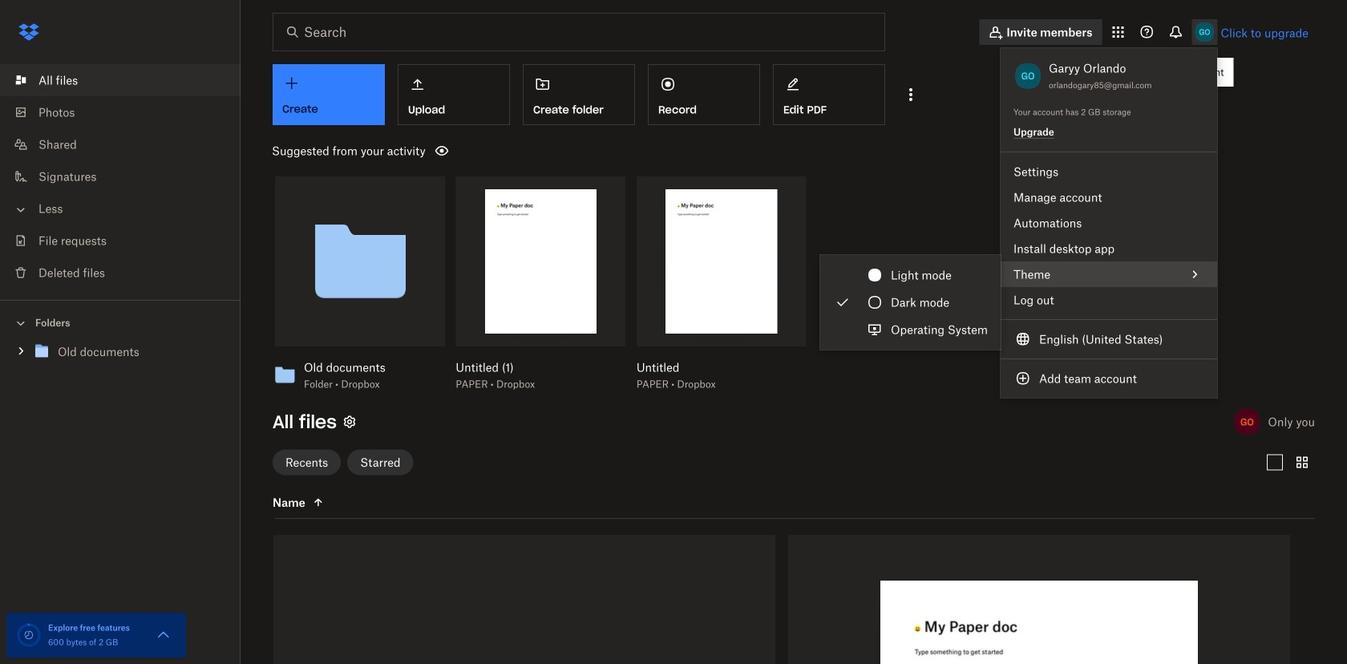 Task type: describe. For each thing, give the bounding box(es) containing it.
folder, old documents row
[[273, 535, 776, 664]]

1 menu item from the top
[[1001, 261, 1218, 287]]

less image
[[13, 202, 29, 218]]

file, _ my paper doc.paper row
[[788, 535, 1291, 664]]

dropbox image
[[13, 16, 45, 48]]



Task type: vqa. For each thing, say whether or not it's contained in the screenshot.
menu
yes



Task type: locate. For each thing, give the bounding box(es) containing it.
account menu image
[[1192, 19, 1218, 45]]

menu item
[[1001, 261, 1218, 287], [1001, 326, 1218, 352]]

1 vertical spatial menu item
[[1001, 326, 1218, 352]]

list item
[[0, 64, 241, 96]]

2 menu item from the top
[[1001, 326, 1218, 352]]

0 vertical spatial menu item
[[1001, 261, 1218, 287]]

list
[[0, 55, 241, 300]]

radio item
[[820, 289, 1001, 316]]

menu
[[1001, 48, 1218, 398], [820, 255, 1001, 350]]

choose a language: image
[[1014, 330, 1033, 349]]



